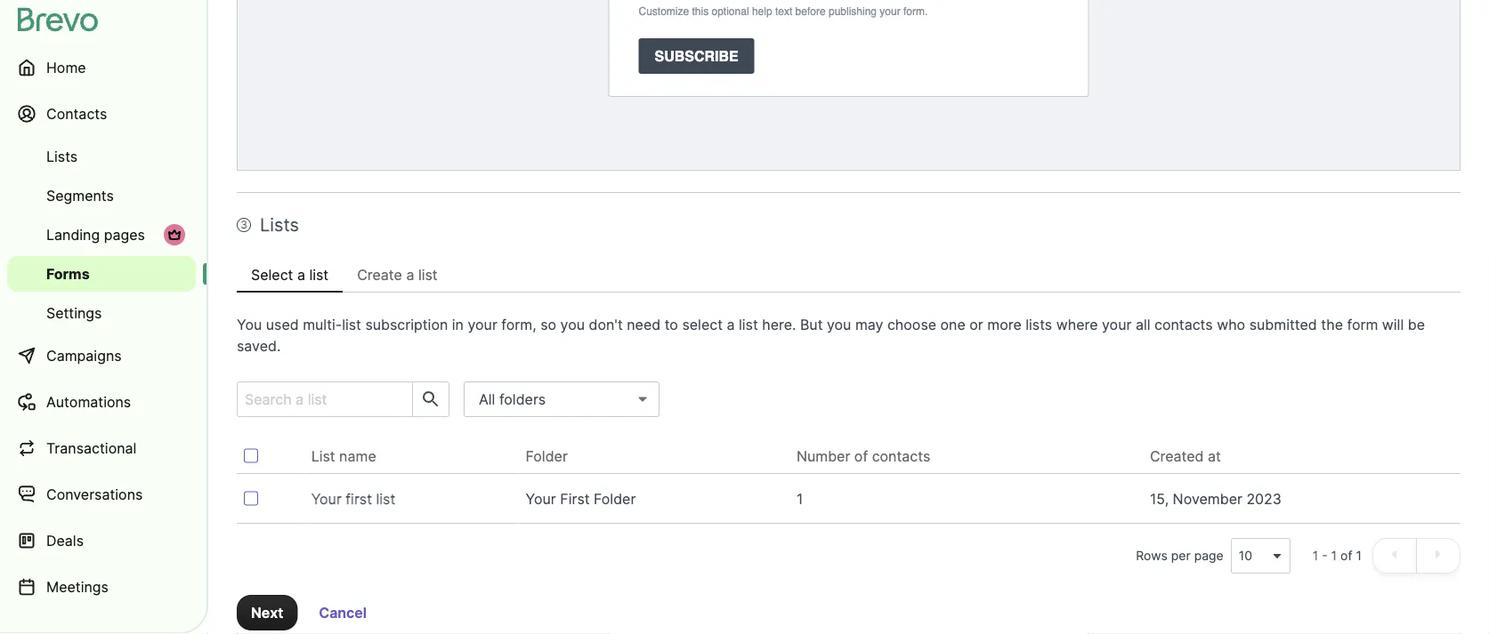Task type: describe. For each thing, give the bounding box(es) containing it.
form
[[1348, 316, 1379, 333]]

used
[[266, 316, 299, 333]]

select a list
[[251, 266, 329, 284]]

who
[[1217, 316, 1246, 333]]

your for your first list
[[311, 491, 342, 508]]

you used multi-list subscription in your form, so you don't need to select a list here. but you may choose one or more lists where your all contacts who submitted the form will be saved.
[[237, 316, 1426, 355]]

all
[[1136, 316, 1151, 333]]

list name
[[311, 448, 376, 465]]

more
[[988, 316, 1022, 333]]

this
[[692, 5, 709, 17]]

of inside button
[[855, 448, 868, 465]]

you
[[237, 316, 262, 333]]

choose
[[888, 316, 937, 333]]

list for create
[[418, 266, 438, 284]]

number of contacts button
[[797, 446, 945, 468]]

here.
[[762, 316, 796, 333]]

landing pages
[[46, 226, 145, 244]]

optional
[[712, 5, 749, 17]]

publishing
[[829, 5, 877, 17]]

form.
[[904, 5, 928, 17]]

home link
[[7, 46, 196, 89]]

segments link
[[7, 178, 196, 214]]

or
[[970, 316, 984, 333]]

first
[[560, 491, 590, 508]]

select a list link
[[237, 257, 343, 293]]

customize
[[639, 5, 689, 17]]

but
[[800, 316, 823, 333]]

1 you from the left
[[561, 316, 585, 333]]

forms
[[46, 265, 90, 283]]

folders
[[499, 391, 546, 408]]

number
[[797, 448, 851, 465]]

create a list link
[[343, 257, 452, 293]]

home
[[46, 59, 86, 76]]

meetings
[[46, 579, 109, 596]]

folder inside button
[[526, 448, 568, 465]]

rows
[[1136, 549, 1168, 564]]

landing
[[46, 226, 100, 244]]

2 you from the left
[[827, 316, 852, 333]]

may
[[856, 316, 884, 333]]

contacts
[[46, 105, 107, 122]]

your first list
[[311, 491, 396, 508]]

forms link
[[7, 256, 196, 292]]

need
[[627, 316, 661, 333]]

landing pages link
[[7, 217, 196, 253]]

conversations
[[46, 486, 143, 504]]

15, november 2023
[[1150, 491, 1282, 508]]

3
[[241, 219, 247, 232]]

in
[[452, 316, 464, 333]]

next
[[251, 605, 283, 622]]

saved.
[[237, 337, 281, 355]]

list for your
[[376, 491, 396, 508]]

campaigns
[[46, 347, 122, 365]]

list left here.
[[739, 316, 758, 333]]

number of contacts
[[797, 448, 931, 465]]

all
[[479, 391, 495, 408]]

text
[[776, 5, 793, 17]]

automations
[[46, 394, 131, 411]]

-
[[1323, 549, 1328, 564]]

first
[[346, 491, 372, 508]]

rows per page
[[1136, 549, 1224, 564]]

deals
[[46, 533, 84, 550]]

lists inside lists link
[[46, 148, 78, 165]]

folder button
[[526, 446, 582, 468]]

2023
[[1247, 491, 1282, 508]]

all folders
[[479, 391, 546, 408]]

multi-
[[303, 316, 342, 333]]



Task type: vqa. For each thing, say whether or not it's contained in the screenshot.
page
yes



Task type: locate. For each thing, give the bounding box(es) containing it.
of right number
[[855, 448, 868, 465]]

0 vertical spatial lists
[[46, 148, 78, 165]]

1 your from the left
[[311, 491, 342, 508]]

1 vertical spatial of
[[1341, 549, 1353, 564]]

0 horizontal spatial your
[[311, 491, 342, 508]]

automations link
[[7, 381, 196, 424]]

select
[[251, 266, 293, 284]]

to
[[665, 316, 678, 333]]

search image
[[420, 389, 442, 411]]

so
[[541, 316, 557, 333]]

1 horizontal spatial your
[[880, 5, 901, 17]]

your
[[311, 491, 342, 508], [526, 491, 556, 508]]

list
[[309, 266, 329, 284], [418, 266, 438, 284], [342, 316, 361, 333], [739, 316, 758, 333], [376, 491, 396, 508]]

a for select
[[297, 266, 305, 284]]

settings
[[46, 305, 102, 322]]

created
[[1150, 448, 1204, 465]]

1 horizontal spatial contacts
[[1155, 316, 1213, 333]]

you
[[561, 316, 585, 333], [827, 316, 852, 333]]

your left all
[[1102, 316, 1132, 333]]

1 horizontal spatial you
[[827, 316, 852, 333]]

transactional link
[[7, 427, 196, 470]]

create
[[357, 266, 402, 284]]

list
[[311, 448, 335, 465]]

0 horizontal spatial you
[[561, 316, 585, 333]]

1
[[797, 491, 803, 508], [1313, 549, 1319, 564], [1332, 549, 1338, 564], [1357, 549, 1362, 564]]

0 horizontal spatial lists
[[46, 148, 78, 165]]

created at button
[[1150, 446, 1236, 468]]

of
[[855, 448, 868, 465], [1341, 549, 1353, 564]]

next button
[[237, 596, 298, 631]]

1 vertical spatial folder
[[594, 491, 636, 508]]

folder right first
[[594, 491, 636, 508]]

the
[[1322, 316, 1344, 333]]

15,
[[1150, 491, 1169, 508]]

1 horizontal spatial folder
[[594, 491, 636, 508]]

select
[[682, 316, 723, 333]]

list right 'select'
[[309, 266, 329, 284]]

2 your from the left
[[526, 491, 556, 508]]

1 horizontal spatial a
[[406, 266, 414, 284]]

a right select at the left of page
[[727, 316, 735, 333]]

help
[[752, 5, 773, 17]]

1 horizontal spatial lists
[[260, 214, 299, 236]]

lists
[[1026, 316, 1053, 333]]

0 horizontal spatial folder
[[526, 448, 568, 465]]

your
[[880, 5, 901, 17], [468, 316, 498, 333], [1102, 316, 1132, 333]]

per
[[1172, 549, 1191, 564]]

pages
[[104, 226, 145, 244]]

settings link
[[7, 296, 196, 331]]

1 horizontal spatial your
[[526, 491, 556, 508]]

folder
[[526, 448, 568, 465], [594, 491, 636, 508]]

0 vertical spatial folder
[[526, 448, 568, 465]]

create a list
[[357, 266, 438, 284]]

contacts inside button
[[872, 448, 931, 465]]

your left form. at the right top
[[880, 5, 901, 17]]

conversations link
[[7, 474, 196, 516]]

created at
[[1150, 448, 1222, 465]]

you right the so
[[561, 316, 585, 333]]

lists
[[46, 148, 78, 165], [260, 214, 299, 236]]

don't
[[589, 316, 623, 333]]

a inside "you used multi-list subscription in your form, so you don't need to select a list here. but you may choose one or more lists where your all contacts who submitted the form will be saved."
[[727, 316, 735, 333]]

deals link
[[7, 520, 196, 563]]

folder up first
[[526, 448, 568, 465]]

meetings link
[[7, 566, 196, 609]]

at
[[1208, 448, 1222, 465]]

list right create
[[418, 266, 438, 284]]

submitted
[[1250, 316, 1318, 333]]

1 - 1 of 1
[[1313, 549, 1362, 564]]

contacts link
[[7, 93, 196, 135]]

0 horizontal spatial your
[[468, 316, 498, 333]]

customize this optional help text before publishing your form.
[[639, 5, 928, 17]]

lists right 3
[[260, 214, 299, 236]]

0 horizontal spatial contacts
[[872, 448, 931, 465]]

contacts right all
[[1155, 316, 1213, 333]]

0 vertical spatial of
[[855, 448, 868, 465]]

list right first
[[376, 491, 396, 508]]

you right the but
[[827, 316, 852, 333]]

cancel button
[[305, 596, 381, 631]]

campaigns link
[[7, 335, 196, 378]]

cancel
[[319, 605, 367, 622]]

2 horizontal spatial your
[[1102, 316, 1132, 333]]

november
[[1173, 491, 1243, 508]]

0 horizontal spatial a
[[297, 266, 305, 284]]

2 horizontal spatial a
[[727, 316, 735, 333]]

1 vertical spatial contacts
[[872, 448, 931, 465]]

contacts
[[1155, 316, 1213, 333], [872, 448, 931, 465]]

one
[[941, 316, 966, 333]]

name
[[339, 448, 376, 465]]

your first folder
[[526, 491, 636, 508]]

list name button
[[311, 446, 391, 468]]

1 horizontal spatial of
[[1341, 549, 1353, 564]]

left___rvooi image
[[167, 228, 182, 242]]

1 vertical spatial lists
[[260, 214, 299, 236]]

lists up 'segments' on the left
[[46, 148, 78, 165]]

Campaign name search field
[[238, 383, 405, 417]]

a for create
[[406, 266, 414, 284]]

of right the '-'
[[1341, 549, 1353, 564]]

contacts right number
[[872, 448, 931, 465]]

subscription
[[365, 316, 448, 333]]

a right create
[[406, 266, 414, 284]]

0 horizontal spatial of
[[855, 448, 868, 465]]

page
[[1195, 549, 1224, 564]]

will
[[1383, 316, 1404, 333]]

transactional
[[46, 440, 137, 457]]

your for your first folder
[[526, 491, 556, 508]]

list for select
[[309, 266, 329, 284]]

a right 'select'
[[297, 266, 305, 284]]

your right in
[[468, 316, 498, 333]]

contacts inside "you used multi-list subscription in your form, so you don't need to select a list here. but you may choose one or more lists where your all contacts who submitted the form will be saved."
[[1155, 316, 1213, 333]]

where
[[1057, 316, 1098, 333]]

segments
[[46, 187, 114, 204]]

0 vertical spatial contacts
[[1155, 316, 1213, 333]]

list left subscription
[[342, 316, 361, 333]]

be
[[1408, 316, 1426, 333]]

before
[[796, 5, 826, 17]]

subscribe
[[655, 48, 739, 64]]

a
[[297, 266, 305, 284], [406, 266, 414, 284], [727, 316, 735, 333]]



